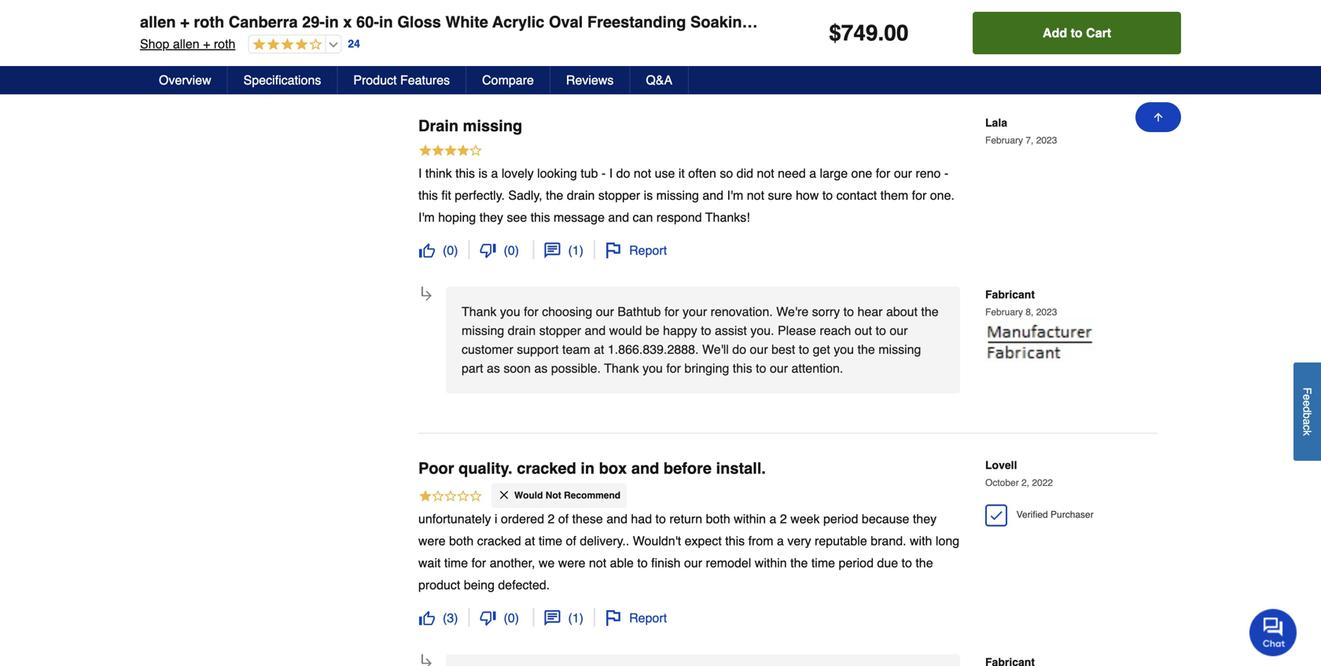 Task type: locate. For each thing, give the bounding box(es) containing it.
allen right shop
[[173, 37, 200, 51]]

7,
[[1026, 135, 1034, 146]]

0 vertical spatial you
[[500, 305, 521, 319]]

1 2023 from the top
[[1037, 135, 1058, 146]]

were right we
[[559, 556, 586, 571]]

you down "1.866.839.2888."
[[643, 361, 663, 376]]

0 horizontal spatial i
[[419, 166, 422, 181]]

both
[[706, 512, 731, 527], [449, 534, 474, 549]]

-
[[602, 166, 606, 181], [945, 166, 949, 181]]

1 horizontal spatial you
[[643, 361, 663, 376]]

to right due
[[902, 556, 913, 571]]

e up b
[[1302, 401, 1315, 407]]

1 vertical spatial is
[[644, 188, 653, 203]]

february inside "lala february 7, 2023"
[[986, 135, 1024, 146]]

2 vertical spatial you
[[643, 361, 663, 376]]

support
[[517, 342, 559, 357]]

2 horizontal spatial time
[[812, 556, 836, 571]]

you up 'customer'
[[500, 305, 521, 319]]

+
[[180, 13, 189, 31], [203, 37, 210, 51]]

0 vertical spatial at
[[594, 342, 605, 357]]

arrow right image
[[419, 656, 435, 667]]

0 horizontal spatial 2
[[548, 512, 555, 527]]

$
[[830, 20, 842, 46]]

1 left flag image
[[573, 611, 580, 626]]

reviews button
[[551, 66, 631, 94]]

1 report from the top
[[630, 243, 667, 258]]

our inside i think this is a lovely looking tub - i do not use it often so did not need a large one for our reno - this fit perfectly.  sadly, the drain stopper is missing and i'm not sure how to contact them for one. i'm hoping they see this message and can respond thanks!
[[895, 166, 913, 181]]

and inside unfortunately i ordered 2 of these and had to return both within a 2 week period because they were both cracked at time of delivery.. wouldn't expect this from a very reputable brand. with long wait time for another, we were not able to finish our remodel within the time period due to the product being defected.
[[607, 512, 628, 527]]

1 report button from the top
[[605, 241, 668, 260]]

to
[[1071, 26, 1083, 40], [823, 188, 833, 203], [844, 305, 855, 319], [701, 323, 712, 338], [876, 323, 887, 338], [799, 342, 810, 357], [756, 361, 767, 376], [656, 512, 666, 527], [638, 556, 648, 571], [902, 556, 913, 571]]

do right tub at the top left of page
[[617, 166, 631, 181]]

0 horizontal spatial thank
[[462, 305, 497, 319]]

the down looking
[[546, 188, 564, 203]]

they inside unfortunately i ordered 2 of these and had to return both within a 2 week period because they were both cracked at time of delivery.. wouldn't expect this from a very reputable brand. with long wait time for another, we were not able to finish our remodel within the time period due to the product being defected.
[[913, 512, 937, 527]]

0 vertical spatial 1
[[573, 243, 580, 258]]

do down assist
[[733, 342, 747, 357]]

1 vertical spatial report button
[[605, 609, 668, 628]]

0 horizontal spatial both
[[449, 534, 474, 549]]

unfortunately
[[419, 512, 491, 527]]

chat invite button image
[[1250, 609, 1298, 657]]

0 horizontal spatial stopper
[[540, 323, 582, 338]]

with inside unfortunately i ordered 2 of these and had to return both within a 2 week period because they were both cracked at time of delivery.. wouldn't expect this from a very reputable brand. with long wait time for another, we were not able to finish our remodel within the time period due to the product being defected.
[[910, 534, 933, 549]]

0 horizontal spatial were
[[419, 534, 446, 549]]

2 ( 1 ) from the top
[[569, 611, 584, 626]]

1 vertical spatial 2023
[[1037, 307, 1058, 318]]

possible.
[[551, 361, 601, 376]]

( for "comment" icon for quality.
[[569, 611, 573, 626]]

in left box
[[581, 460, 595, 478]]

1 down message
[[573, 243, 580, 258]]

at right "team"
[[594, 342, 605, 357]]

2 comment image from the top
[[545, 611, 561, 627]]

1 horizontal spatial were
[[559, 556, 586, 571]]

product
[[354, 73, 397, 87]]

stopper
[[599, 188, 641, 203], [540, 323, 582, 338]]

1 horizontal spatial with
[[910, 534, 933, 549]]

1 ( 1 ) from the top
[[569, 243, 584, 258]]

period up reputable
[[824, 512, 859, 527]]

missing down compare button
[[463, 117, 523, 135]]

1 vertical spatial at
[[525, 534, 536, 549]]

1 i from the left
[[419, 166, 422, 181]]

0 vertical spatial period
[[824, 512, 859, 527]]

cracked up not in the left of the page
[[517, 460, 577, 478]]

4.1 stars image
[[249, 38, 322, 52]]

1 horizontal spatial drain
[[567, 188, 595, 203]]

0 horizontal spatial time
[[445, 556, 468, 571]]

they
[[480, 210, 504, 225], [913, 512, 937, 527]]

0 horizontal spatial i'm
[[419, 210, 435, 225]]

february down fabricant
[[986, 307, 1024, 318]]

both up expect
[[706, 512, 731, 527]]

brand.
[[871, 534, 907, 549]]

is up perfectly.
[[479, 166, 488, 181]]

our down best
[[770, 361, 789, 376]]

drain inside i think this is a lovely looking tub - i do not use it often so did not need a large one for our reno - this fit perfectly.  sadly, the drain stopper is missing and i'm not sure how to contact them for one. i'm hoping they see this message and can respond thanks!
[[567, 188, 595, 203]]

i right tub at the top left of page
[[610, 166, 613, 181]]

1 for quality.
[[573, 611, 580, 626]]

bathtub left $
[[757, 13, 816, 31]]

thumb down image
[[480, 611, 496, 627]]

2023 inside fabricant february 8, 2023
[[1037, 307, 1058, 318]]

1 horizontal spatial is
[[644, 188, 653, 203]]

1.866.839.2888.
[[608, 342, 699, 357]]

be
[[646, 323, 660, 338]]

0 vertical spatial cracked
[[517, 460, 577, 478]]

1 vertical spatial drain
[[508, 323, 536, 338]]

both down unfortunately
[[449, 534, 474, 549]]

+ up shop allen + roth
[[180, 13, 189, 31]]

0 vertical spatial both
[[706, 512, 731, 527]]

within down 'from'
[[755, 556, 787, 571]]

0 horizontal spatial drain
[[508, 323, 536, 338]]

is up "can"
[[644, 188, 653, 203]]

perfectly.
[[455, 188, 505, 203]]

ovedecors pl image
[[986, 318, 1104, 374]]

thumb down image
[[480, 243, 496, 258]]

fabricant february 8, 2023
[[986, 288, 1058, 318]]

as down support
[[535, 361, 548, 376]]

arrow up image
[[1153, 111, 1165, 124]]

2 2023 from the top
[[1037, 307, 1058, 318]]

0 horizontal spatial do
[[617, 166, 631, 181]]

missing up 'customer'
[[462, 323, 505, 338]]

2023
[[1037, 135, 1058, 146], [1037, 307, 1058, 318]]

0 horizontal spatial they
[[480, 210, 504, 225]]

to right how
[[823, 188, 833, 203]]

happy
[[663, 323, 698, 338]]

1 vertical spatial period
[[839, 556, 874, 571]]

and left had
[[607, 512, 628, 527]]

february for fabricant
[[986, 307, 1024, 318]]

2023 for fabricant
[[1037, 307, 1058, 318]]

this inside thank you for choosing our bathtub for your renovation. we're sorry to hear about the missing drain stopper and would be happy to assist you. please reach out to our customer support team at 1.866.839.2888. we'll do our best to get you the missing part as soon as possible. thank you for bringing this to our attention.
[[733, 361, 753, 376]]

0 vertical spatial were
[[419, 534, 446, 549]]

( right thumb down icon
[[504, 611, 508, 626]]

in left the x
[[325, 13, 339, 31]]

0 vertical spatial they
[[480, 210, 504, 225]]

lovely
[[502, 166, 534, 181]]

b
[[1302, 413, 1315, 419]]

1 vertical spatial report
[[630, 611, 667, 626]]

with left .
[[820, 13, 852, 31]]

add to cart
[[1043, 26, 1112, 40]]

you
[[500, 305, 521, 319], [834, 342, 855, 357], [643, 361, 663, 376]]

for inside unfortunately i ordered 2 of these and had to return both within a 2 week period because they were both cracked at time of delivery.. wouldn't expect this from a very reputable brand. with long wait time for another, we were not able to finish our remodel within the time period due to the product being defected.
[[472, 556, 486, 571]]

drain
[[567, 188, 595, 203], [508, 323, 536, 338]]

period down reputable
[[839, 556, 874, 571]]

1 horizontal spatial stopper
[[599, 188, 641, 203]]

compare
[[482, 73, 534, 87]]

0 horizontal spatial bathtub
[[618, 305, 661, 319]]

not
[[634, 166, 652, 181], [757, 166, 775, 181], [747, 188, 765, 203], [589, 556, 607, 571]]

1 horizontal spatial 2
[[780, 512, 787, 527]]

use
[[655, 166, 675, 181]]

2 horizontal spatial you
[[834, 342, 855, 357]]

2 report button from the top
[[605, 609, 668, 628]]

comment image down message
[[545, 243, 561, 258]]

0 vertical spatial +
[[180, 13, 189, 31]]

i'm left hoping
[[419, 210, 435, 225]]

( 0 ) right thumb down icon
[[504, 611, 519, 626]]

soon
[[504, 361, 531, 376]]

see
[[507, 210, 527, 225]]

0 vertical spatial is
[[479, 166, 488, 181]]

0 horizontal spatial as
[[487, 361, 500, 376]]

1 vertical spatial +
[[203, 37, 210, 51]]

our up them
[[895, 166, 913, 181]]

bringing
[[685, 361, 730, 376]]

( right thumb up icon
[[443, 611, 447, 626]]

time
[[539, 534, 563, 549], [445, 556, 468, 571], [812, 556, 836, 571]]

1 horizontal spatial drain
[[856, 13, 896, 31]]

0 vertical spatial do
[[617, 166, 631, 181]]

1 horizontal spatial i'm
[[727, 188, 744, 203]]

drain up support
[[508, 323, 536, 338]]

( right thumb up image
[[443, 243, 447, 258]]

best
[[772, 342, 796, 357]]

as down 'customer'
[[487, 361, 500, 376]]

2 1 from the top
[[573, 611, 580, 626]]

they up long
[[913, 512, 937, 527]]

- right "reno"
[[945, 166, 949, 181]]

february inside fabricant february 8, 2023
[[986, 307, 1024, 318]]

( for thumb up icon
[[443, 611, 447, 626]]

1 vertical spatial you
[[834, 342, 855, 357]]

2 down not in the left of the page
[[548, 512, 555, 527]]

( 1 ) for missing
[[569, 243, 584, 258]]

0 horizontal spatial +
[[180, 13, 189, 31]]

1 vertical spatial comment image
[[545, 611, 561, 627]]

unfortunately i ordered 2 of these and had to return both within a 2 week period because they were both cracked at time of delivery.. wouldn't expect this from a very reputable brand. with long wait time for another, we were not able to finish our remodel within the time period due to the product being defected.
[[419, 512, 960, 593]]

were up 'wait'
[[419, 534, 446, 549]]

time up we
[[539, 534, 563, 549]]

this left fit
[[419, 188, 438, 203]]

1 vertical spatial 1
[[573, 611, 580, 626]]

i
[[495, 512, 498, 527]]

our down about
[[890, 323, 908, 338]]

1 vertical spatial bathtub
[[618, 305, 661, 319]]

within up 'from'
[[734, 512, 766, 527]]

0 vertical spatial roth
[[194, 13, 224, 31]]

0 vertical spatial drain
[[856, 13, 896, 31]]

for up "being"
[[472, 556, 486, 571]]

0 vertical spatial 2023
[[1037, 135, 1058, 146]]

0 for missing
[[508, 243, 515, 258]]

close image
[[498, 489, 511, 502]]

) right thumb down image
[[515, 243, 519, 258]]

0 horizontal spatial you
[[500, 305, 521, 319]]

c
[[1302, 425, 1315, 431]]

time right 'wait'
[[445, 556, 468, 571]]

1 horizontal spatial as
[[535, 361, 548, 376]]

1 vertical spatial drain
[[419, 117, 459, 135]]

0 horizontal spatial -
[[602, 166, 606, 181]]

0 vertical spatial comment image
[[545, 243, 561, 258]]

) right thumb down icon
[[515, 611, 519, 626]]

quality.
[[459, 460, 513, 478]]

overview button
[[143, 66, 228, 94]]

drain missing
[[419, 117, 523, 135]]

not down did
[[747, 188, 765, 203]]

comment image for quality.
[[545, 611, 561, 627]]

this right the bringing
[[733, 361, 753, 376]]

were
[[419, 534, 446, 549], [559, 556, 586, 571]]

) right thumb up icon
[[454, 611, 458, 626]]

not down 'delivery..'
[[589, 556, 607, 571]]

2 february from the top
[[986, 307, 1024, 318]]

1 vertical spatial they
[[913, 512, 937, 527]]

long
[[936, 534, 960, 549]]

) left flag image
[[580, 611, 584, 626]]

0 vertical spatial stopper
[[599, 188, 641, 203]]

this down 4 stars image
[[456, 166, 475, 181]]

i'm
[[727, 188, 744, 203], [419, 210, 435, 225]]

0 vertical spatial with
[[820, 13, 852, 31]]

arrow right image
[[419, 288, 435, 303]]

for left choosing
[[524, 305, 539, 319]]

1 vertical spatial stopper
[[540, 323, 582, 338]]

2 as from the left
[[535, 361, 548, 376]]

box
[[599, 460, 627, 478]]

report down "can"
[[630, 243, 667, 258]]

product
[[419, 578, 461, 593]]

0 vertical spatial report button
[[605, 241, 668, 260]]

60-
[[357, 13, 379, 31]]

0 vertical spatial ( 1 )
[[569, 243, 584, 258]]

0 vertical spatial bathtub
[[757, 13, 816, 31]]

and down often
[[703, 188, 724, 203]]

stopper up "can"
[[599, 188, 641, 203]]

comment image down defected.
[[545, 611, 561, 627]]

within
[[734, 512, 766, 527], [755, 556, 787, 571]]

report button down able
[[605, 609, 668, 628]]

2 report from the top
[[630, 611, 667, 626]]

report
[[630, 243, 667, 258], [630, 611, 667, 626]]

how
[[796, 188, 819, 203]]

2 e from the top
[[1302, 401, 1315, 407]]

poor
[[419, 460, 454, 478]]

1 horizontal spatial i
[[610, 166, 613, 181]]

cracked down the i
[[477, 534, 522, 549]]

2,
[[1022, 478, 1030, 489]]

( 0 ) right thumb down image
[[504, 243, 519, 258]]

1 vertical spatial ( 1 )
[[569, 611, 584, 626]]

missing inside i think this is a lovely looking tub - i do not use it often so did not need a large one for our reno - this fit perfectly.  sadly, the drain stopper is missing and i'm not sure how to contact them for one. i'm hoping they see this message and can respond thanks!
[[657, 188, 699, 203]]

a inside button
[[1302, 419, 1315, 425]]

thank up 'customer'
[[462, 305, 497, 319]]

bathtub
[[757, 13, 816, 31], [618, 305, 661, 319]]

0 vertical spatial drain
[[567, 188, 595, 203]]

our down expect
[[685, 556, 703, 571]]

1 vertical spatial cracked
[[477, 534, 522, 549]]

0 for quality.
[[508, 611, 515, 626]]

drain
[[856, 13, 896, 31], [419, 117, 459, 135]]

due
[[878, 556, 899, 571]]

0 vertical spatial i'm
[[727, 188, 744, 203]]

1 1 from the top
[[573, 243, 580, 258]]

( for "comment" icon related to missing
[[569, 243, 573, 258]]

1 vertical spatial thank
[[605, 361, 639, 376]]

do inside i think this is a lovely looking tub - i do not use it often so did not need a large one for our reno - this fit perfectly.  sadly, the drain stopper is missing and i'm not sure how to contact them for one. i'm hoping they see this message and can respond thanks!
[[617, 166, 631, 181]]

i left "think"
[[419, 166, 422, 181]]

flag image
[[606, 243, 622, 258]]

stopper inside thank you for choosing our bathtub for your renovation. we're sorry to hear about the missing drain stopper and would be happy to assist you. please reach out to our customer support team at 1.866.839.2888. we'll do our best to get you the missing part as soon as possible. thank you for bringing this to our attention.
[[540, 323, 582, 338]]

i
[[419, 166, 422, 181], [610, 166, 613, 181]]

) for thumb down image
[[515, 243, 519, 258]]

to up we'll
[[701, 323, 712, 338]]

2023 inside "lala february 7, 2023"
[[1037, 135, 1058, 146]]

1 vertical spatial were
[[559, 556, 586, 571]]

comment image for missing
[[545, 243, 561, 258]]

1 vertical spatial allen
[[173, 37, 200, 51]]

1
[[573, 243, 580, 258], [573, 611, 580, 626]]

1 vertical spatial of
[[566, 534, 577, 549]]

( 1 ) left flag image
[[569, 611, 584, 626]]

respond
[[657, 210, 702, 225]]

1 vertical spatial with
[[910, 534, 933, 549]]

0 vertical spatial report
[[630, 243, 667, 258]]

this right the see
[[531, 210, 551, 225]]

1 2 from the left
[[548, 512, 555, 527]]

missing
[[463, 117, 523, 135], [657, 188, 699, 203], [462, 323, 505, 338], [879, 342, 922, 357]]

report button
[[605, 241, 668, 260], [605, 609, 668, 628]]

please
[[778, 323, 817, 338]]

finish
[[652, 556, 681, 571]]

1 vertical spatial within
[[755, 556, 787, 571]]

1 horizontal spatial -
[[945, 166, 949, 181]]

) for thumb down icon
[[515, 611, 519, 626]]

thank you for choosing our bathtub for your renovation. we're sorry to hear about the missing drain stopper and would be happy to assist you. please reach out to our customer support team at 1.866.839.2888. we'll do our best to get you the missing part as soon as possible. thank you for bringing this to our attention.
[[462, 305, 939, 376]]

so
[[720, 166, 734, 181]]

1 horizontal spatial do
[[733, 342, 747, 357]]

attention.
[[792, 361, 844, 376]]

1 vertical spatial do
[[733, 342, 747, 357]]

0 horizontal spatial at
[[525, 534, 536, 549]]

f e e d b a c k
[[1302, 388, 1315, 436]]

0 vertical spatial february
[[986, 135, 1024, 146]]

1 horizontal spatial +
[[203, 37, 210, 51]]

stopper down choosing
[[540, 323, 582, 338]]

1 as from the left
[[487, 361, 500, 376]]

roth up shop allen + roth
[[194, 13, 224, 31]]

allen + roth canberra 29-in x 60-in gloss white acrylic oval freestanding soaking bathtub with drain (reversible drain)
[[140, 13, 1035, 31]]

( 1 ) down message
[[569, 243, 584, 258]]

drain right $
[[856, 13, 896, 31]]

message
[[554, 210, 605, 225]]

( down message
[[569, 243, 573, 258]]

did
[[737, 166, 754, 181]]

k
[[1302, 431, 1315, 436]]

1 comment image from the top
[[545, 243, 561, 258]]

flag image
[[606, 611, 622, 627]]

a left very
[[777, 534, 784, 549]]

report right flag image
[[630, 611, 667, 626]]

and up "team"
[[585, 323, 606, 338]]

report for drain missing
[[630, 243, 667, 258]]

1 horizontal spatial thank
[[605, 361, 639, 376]]

we're
[[777, 305, 809, 319]]

1 vertical spatial i'm
[[419, 210, 435, 225]]

specifications button
[[228, 66, 338, 94]]

1 horizontal spatial in
[[379, 13, 393, 31]]

1 vertical spatial february
[[986, 307, 1024, 318]]

comment image
[[545, 243, 561, 258], [545, 611, 561, 627]]

( 1 ) for quality.
[[569, 611, 584, 626]]

the inside i think this is a lovely looking tub - i do not use it often so did not need a large one for our reno - this fit perfectly.  sadly, the drain stopper is missing and i'm not sure how to contact them for one. i'm hoping they see this message and can respond thanks!
[[546, 188, 564, 203]]

roth down canberra
[[214, 37, 236, 51]]

1 february from the top
[[986, 135, 1024, 146]]

is
[[479, 166, 488, 181], [644, 188, 653, 203]]

0 horizontal spatial drain
[[419, 117, 459, 135]]

i think this is a lovely looking tub - i do not use it often so did not need a large one for our reno - this fit perfectly.  sadly, the drain stopper is missing and i'm not sure how to contact them for one. i'm hoping they see this message and can respond thanks!
[[419, 166, 955, 225]]

( right thumb down image
[[504, 243, 508, 258]]

)
[[454, 243, 458, 258], [515, 243, 519, 258], [580, 243, 584, 258], [454, 611, 458, 626], [515, 611, 519, 626], [580, 611, 584, 626]]

+ up the 'overview' button
[[203, 37, 210, 51]]



Task type: describe. For each thing, give the bounding box(es) containing it.
the right about
[[922, 305, 939, 319]]

about
[[887, 305, 918, 319]]

them
[[881, 188, 909, 203]]

shop
[[140, 37, 169, 51]]

0 horizontal spatial in
[[325, 13, 339, 31]]

would
[[515, 490, 543, 501]]

2 2 from the left
[[780, 512, 787, 527]]

1 star image
[[419, 489, 483, 506]]

defected.
[[498, 578, 550, 593]]

not
[[546, 490, 562, 501]]

choosing
[[542, 305, 593, 319]]

assist
[[715, 323, 747, 338]]

white
[[446, 13, 489, 31]]

had
[[631, 512, 652, 527]]

thumb up image
[[419, 611, 435, 627]]

reach
[[820, 323, 852, 338]]

1 - from the left
[[602, 166, 606, 181]]

hoping
[[439, 210, 476, 225]]

looking
[[538, 166, 577, 181]]

wouldn't
[[633, 534, 682, 549]]

to left hear
[[844, 305, 855, 319]]

( for thumb down image
[[504, 243, 508, 258]]

cart
[[1087, 26, 1112, 40]]

ordered
[[501, 512, 545, 527]]

our inside unfortunately i ordered 2 of these and had to return both within a 2 week period because they were both cracked at time of delivery.. wouldn't expect this from a very reputable brand. with long wait time for another, we were not able to finish our remodel within the time period due to the product being defected.
[[685, 556, 703, 571]]

2 - from the left
[[945, 166, 949, 181]]

) for thumb up icon
[[454, 611, 458, 626]]

lovell
[[986, 459, 1018, 472]]

hear
[[858, 305, 883, 319]]

and left "can"
[[609, 210, 630, 225]]

oval
[[549, 13, 583, 31]]

compare button
[[467, 66, 551, 94]]

freestanding
[[588, 13, 687, 31]]

you.
[[751, 323, 775, 338]]

to right able
[[638, 556, 648, 571]]

stopper inside i think this is a lovely looking tub - i do not use it often so did not need a large one for our reno - this fit perfectly.  sadly, the drain stopper is missing and i'm not sure how to contact them for one. i'm hoping they see this message and can respond thanks!
[[599, 188, 641, 203]]

not right did
[[757, 166, 775, 181]]

and right box
[[632, 460, 660, 478]]

( for thumb down icon
[[504, 611, 508, 626]]

lala february 7, 2023
[[986, 116, 1058, 146]]

x
[[343, 13, 352, 31]]

delivery..
[[580, 534, 630, 549]]

week
[[791, 512, 820, 527]]

february for lala
[[986, 135, 1024, 146]]

2 i from the left
[[610, 166, 613, 181]]

24
[[348, 38, 360, 50]]

749
[[842, 20, 879, 46]]

1 horizontal spatial both
[[706, 512, 731, 527]]

report for poor quality. cracked in box and before install.
[[630, 611, 667, 626]]

) left flag icon
[[580, 243, 584, 258]]

canberra
[[229, 13, 298, 31]]

it
[[679, 166, 685, 181]]

1 horizontal spatial time
[[539, 534, 563, 549]]

lovell october 2, 2022
[[986, 459, 1054, 489]]

$ 749 . 00
[[830, 20, 909, 46]]

team
[[563, 342, 591, 357]]

( 0 ) for quality.
[[504, 611, 519, 626]]

do inside thank you for choosing our bathtub for your renovation. we're sorry to hear about the missing drain stopper and would be happy to assist you. please reach out to our customer support team at 1.866.839.2888. we'll do our best to get you the missing part as soon as possible. thank you for bringing this to our attention.
[[733, 342, 747, 357]]

not left use
[[634, 166, 652, 181]]

return
[[670, 512, 703, 527]]

4 stars image
[[419, 143, 483, 160]]

october
[[986, 478, 1020, 489]]

to right had
[[656, 512, 666, 527]]

acrylic
[[493, 13, 545, 31]]

to inside i think this is a lovely looking tub - i do not use it often so did not need a large one for our reno - this fit perfectly.  sadly, the drain stopper is missing and i'm not sure how to contact them for one. i'm hoping they see this message and can respond thanks!
[[823, 188, 833, 203]]

for up happy
[[665, 305, 680, 319]]

1 vertical spatial both
[[449, 534, 474, 549]]

f
[[1302, 388, 1315, 395]]

being
[[464, 578, 495, 593]]

shop allen + roth
[[140, 37, 236, 51]]

this inside unfortunately i ordered 2 of these and had to return both within a 2 week period because they were both cracked at time of delivery.. wouldn't expect this from a very reputable brand. with long wait time for another, we were not able to finish our remodel within the time period due to the product being defected.
[[726, 534, 745, 549]]

0 horizontal spatial is
[[479, 166, 488, 181]]

product features button
[[338, 66, 467, 94]]

get
[[813, 342, 831, 357]]

at inside unfortunately i ordered 2 of these and had to return both within a 2 week period because they were both cracked at time of delivery.. wouldn't expect this from a very reputable brand. with long wait time for another, we were not able to finish our remodel within the time period due to the product being defected.
[[525, 534, 536, 549]]

drain)
[[990, 13, 1035, 31]]

sure
[[768, 188, 793, 203]]

the down very
[[791, 556, 808, 571]]

gloss
[[398, 13, 441, 31]]

a left lovely
[[491, 166, 498, 181]]

at inside thank you for choosing our bathtub for your renovation. we're sorry to hear about the missing drain stopper and would be happy to assist you. please reach out to our customer support team at 1.866.839.2888. we'll do our best to get you the missing part as soon as possible. thank you for bringing this to our attention.
[[594, 342, 605, 357]]

( 0 ) for missing
[[504, 243, 519, 258]]

customer
[[462, 342, 514, 357]]

1 horizontal spatial bathtub
[[757, 13, 816, 31]]

for down "1.866.839.2888."
[[667, 361, 681, 376]]

q&a
[[646, 73, 673, 87]]

1 e from the top
[[1302, 395, 1315, 401]]

missing down about
[[879, 342, 922, 357]]

a left large
[[810, 166, 817, 181]]

poor quality. cracked in box and before install.
[[419, 460, 766, 478]]

) for thumb up image
[[454, 243, 458, 258]]

2 horizontal spatial in
[[581, 460, 595, 478]]

a up 'from'
[[770, 512, 777, 527]]

reviews
[[567, 73, 614, 87]]

the right due
[[916, 556, 934, 571]]

sorry
[[813, 305, 841, 319]]

product features
[[354, 73, 450, 87]]

to left get
[[799, 342, 810, 357]]

8,
[[1026, 307, 1034, 318]]

00
[[885, 20, 909, 46]]

add to cart button
[[974, 12, 1182, 54]]

before
[[664, 460, 712, 478]]

and inside thank you for choosing our bathtub for your renovation. we're sorry to hear about the missing drain stopper and would be happy to assist you. please reach out to our customer support team at 1.866.839.2888. we'll do our best to get you the missing part as soon as possible. thank you for bringing this to our attention.
[[585, 323, 606, 338]]

would
[[610, 323, 642, 338]]

they inside i think this is a lovely looking tub - i do not use it often so did not need a large one for our reno - this fit perfectly.  sadly, the drain stopper is missing and i'm not sure how to contact them for one. i'm hoping they see this message and can respond thanks!
[[480, 210, 504, 225]]

( 3 )
[[443, 611, 458, 626]]

0 horizontal spatial with
[[820, 13, 852, 31]]

one
[[852, 166, 873, 181]]

for right one
[[876, 166, 891, 181]]

very
[[788, 534, 812, 549]]

thanks!
[[706, 210, 750, 225]]

not inside unfortunately i ordered 2 of these and had to return both within a 2 week period because they were both cracked at time of delivery.. wouldn't expect this from a very reputable brand. with long wait time for another, we were not able to finish our remodel within the time period due to the product being defected.
[[589, 556, 607, 571]]

0 vertical spatial allen
[[140, 13, 176, 31]]

our down you. on the right of page
[[750, 342, 769, 357]]

renovation.
[[711, 305, 773, 319]]

to inside button
[[1071, 26, 1083, 40]]

part
[[462, 361, 484, 376]]

can
[[633, 210, 653, 225]]

1 vertical spatial roth
[[214, 37, 236, 51]]

to right "out" in the right of the page
[[876, 323, 887, 338]]

for left one.
[[913, 188, 927, 203]]

report button for missing
[[605, 241, 668, 260]]

checkmark image
[[989, 508, 1005, 524]]

able
[[610, 556, 634, 571]]

cracked inside unfortunately i ordered 2 of these and had to return both within a 2 week period because they were both cracked at time of delivery.. wouldn't expect this from a very reputable brand. with long wait time for another, we were not able to finish our remodel within the time period due to the product being defected.
[[477, 534, 522, 549]]

3
[[447, 611, 454, 626]]

thumb up image
[[419, 243, 435, 258]]

0 vertical spatial of
[[559, 512, 569, 527]]

( for thumb up image
[[443, 243, 447, 258]]

0 vertical spatial within
[[734, 512, 766, 527]]

your
[[683, 305, 708, 319]]

large
[[820, 166, 848, 181]]

2023 for lala
[[1037, 135, 1058, 146]]

report button for quality.
[[605, 609, 668, 628]]

0 right thumb up image
[[447, 243, 454, 258]]

remodel
[[706, 556, 752, 571]]

from
[[749, 534, 774, 549]]

2022
[[1033, 478, 1054, 489]]

the down "out" in the right of the page
[[858, 342, 876, 357]]

bathtub inside thank you for choosing our bathtub for your renovation. we're sorry to hear about the missing drain stopper and would be happy to assist you. please reach out to our customer support team at 1.866.839.2888. we'll do our best to get you the missing part as soon as possible. thank you for bringing this to our attention.
[[618, 305, 661, 319]]

recommend
[[564, 490, 621, 501]]

1 for missing
[[573, 243, 580, 258]]

lala
[[986, 116, 1008, 129]]

soaking
[[691, 13, 752, 31]]

fit
[[442, 188, 452, 203]]

add
[[1043, 26, 1068, 40]]

0 vertical spatial thank
[[462, 305, 497, 319]]

wait
[[419, 556, 441, 571]]

we'll
[[703, 342, 729, 357]]

to down you. on the right of page
[[756, 361, 767, 376]]

(reversible
[[901, 13, 986, 31]]

( 0 ) right thumb up image
[[443, 243, 458, 258]]

drain inside thank you for choosing our bathtub for your renovation. we're sorry to hear about the missing drain stopper and would be happy to assist you. please reach out to our customer support team at 1.866.839.2888. we'll do our best to get you the missing part as soon as possible. thank you for bringing this to our attention.
[[508, 323, 536, 338]]

reno
[[916, 166, 941, 181]]

our up would
[[596, 305, 614, 319]]

verified
[[1017, 510, 1049, 521]]



Task type: vqa. For each thing, say whether or not it's contained in the screenshot.
who we are
no



